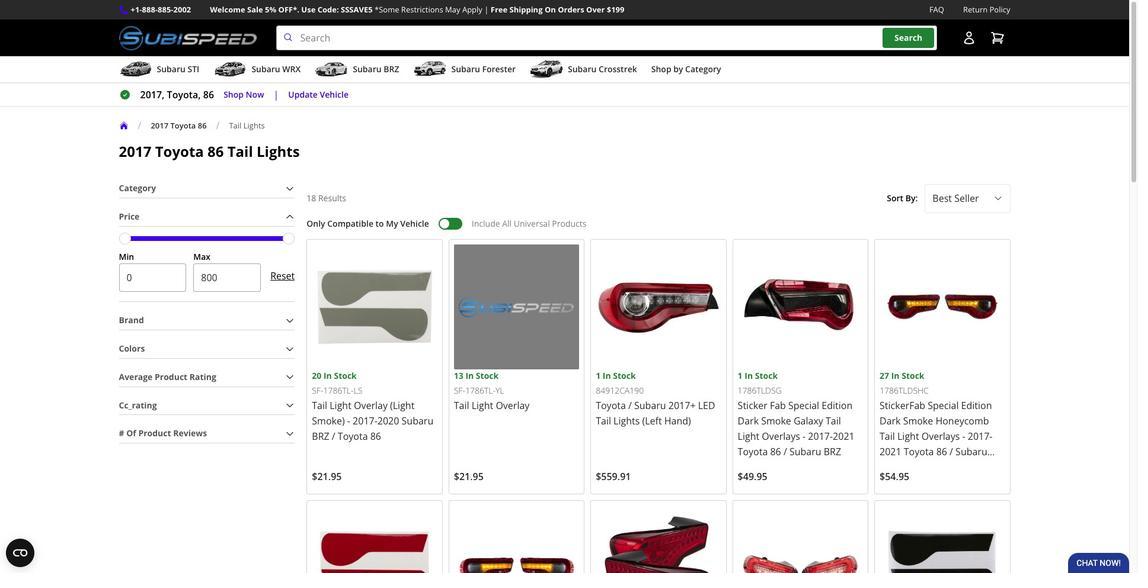 Task type: vqa. For each thing, say whether or not it's contained in the screenshot.
the Aluminum
no



Task type: describe. For each thing, give the bounding box(es) containing it.
subaru crosstrek
[[568, 63, 637, 75]]

search button
[[883, 28, 934, 48]]

in for toyota / subaru 2017+ led tail lights (left hand)
[[603, 370, 611, 382]]

subaru inside 27 in stock 1786tldshc stickerfab special edition dark smoke honeycomb tail light overlays - 2017- 2021 toyota 86 / subaru brz
[[956, 446, 987, 459]]

category button
[[119, 180, 295, 198]]

a subaru forester thumbnail image image
[[413, 61, 447, 78]]

sssave5
[[341, 4, 373, 15]]

in for tail light overlay
[[466, 370, 474, 382]]

$21.95 for tail light overlay
[[454, 471, 484, 484]]

2017 for 2017 toyota 86 tail lights
[[119, 142, 151, 161]]

1 vertical spatial product
[[138, 428, 171, 439]]

86 inside 27 in stock 1786tldshc stickerfab special edition dark smoke honeycomb tail light overlays - 2017- 2021 toyota 86 / subaru brz
[[936, 446, 947, 459]]

toyota for 2017 toyota 86
[[170, 120, 196, 131]]

return policy
[[963, 4, 1010, 15]]

sf- for tail light overlay
[[454, 385, 465, 397]]

2017 toyota 86
[[151, 120, 207, 131]]

$21.95 for tail light overlay (light smoke) - 2017-2020 subaru brz / toyota 86
[[312, 471, 342, 484]]

hand)
[[664, 415, 691, 428]]

apply
[[462, 4, 482, 15]]

1 horizontal spatial vehicle
[[400, 218, 429, 229]]

shop for shop by category
[[651, 63, 671, 75]]

category
[[119, 183, 156, 194]]

subaru brz button
[[315, 59, 399, 82]]

update vehicle button
[[288, 88, 349, 102]]

in for stickerfab special edition dark smoke honeycomb tail light overlays - 2017- 2021 toyota 86 / subaru brz
[[891, 370, 899, 382]]

2017, toyota, 86
[[140, 88, 214, 101]]

welcome sale 5% off*. use code: sssave5
[[210, 4, 373, 15]]

27 in stock 1786tldshc stickerfab special edition dark smoke honeycomb tail light overlays - 2017- 2021 toyota 86 / subaru brz
[[880, 370, 993, 474]]

shop now
[[224, 89, 264, 100]]

in for sticker fab special edition dark smoke galaxy tail light overlays - 2017-2021 toyota 86 / subaru brz
[[745, 370, 753, 382]]

of
[[126, 428, 136, 439]]

now
[[246, 89, 264, 100]]

use
[[301, 4, 316, 15]]

shop now link
[[224, 88, 264, 102]]

tail lights link
[[229, 120, 274, 131]]

toyota / subaru 2017+ led tail lights (left hand) image
[[596, 245, 721, 370]]

reset
[[270, 270, 295, 283]]

products
[[552, 218, 586, 229]]

2017- inside 27 in stock 1786tldshc stickerfab special edition dark smoke honeycomb tail light overlays - 2017- 2021 toyota 86 / subaru brz
[[968, 430, 993, 443]]

sticker fab special edition dark smoke galaxy tail light overlays - 2017-2021 toyota 86 / subaru brz image
[[738, 245, 863, 370]]

subaru left sti
[[157, 63, 185, 75]]

return policy link
[[963, 4, 1010, 16]]

smoke inside 1 in stock 1786tldsg sticker fab special edition dark smoke galaxy tail light overlays - 2017-2021 toyota 86 / subaru brz
[[761, 415, 791, 428]]

/ inside 1 in stock 1786tldsg sticker fab special edition dark smoke galaxy tail light overlays - 2017-2021 toyota 86 / subaru brz
[[784, 446, 787, 459]]

open widget image
[[6, 539, 34, 568]]

/ inside the 20 in stock sf-1786tl-ls tail light overlay (light smoke) - 2017-2020 subaru brz / toyota 86
[[332, 430, 335, 443]]

subaru brz
[[353, 63, 399, 75]]

policy
[[990, 4, 1010, 15]]

dark inside 1 in stock 1786tldsg sticker fab special edition dark smoke galaxy tail light overlays - 2017-2021 toyota 86 / subaru brz
[[738, 415, 759, 428]]

tail inside 27 in stock 1786tldshc stickerfab special edition dark smoke honeycomb tail light overlays - 2017- 2021 toyota 86 / subaru brz
[[880, 430, 895, 443]]

2017- inside 1 in stock 1786tldsg sticker fab special edition dark smoke galaxy tail light overlays - 2017-2021 toyota 86 / subaru brz
[[808, 430, 833, 443]]

subaru left 'forester'
[[451, 63, 480, 75]]

2017+
[[668, 399, 696, 413]]

stickerfab special edition dark smoke carbon fiber tail light overlays - 2017-2021 toyota 86 / subaru brz image
[[454, 506, 579, 574]]

by:
[[906, 193, 918, 204]]

2017 toyota 86 tail lights
[[119, 142, 300, 161]]

light inside the 20 in stock sf-1786tl-ls tail light overlay (light smoke) - 2017-2020 subaru brz / toyota 86
[[330, 399, 351, 413]]

tail down the tail lights
[[227, 142, 253, 161]]

tail down shop now link
[[229, 120, 241, 131]]

13
[[454, 370, 463, 382]]

forester
[[482, 63, 516, 75]]

tail light overlay (red) - 2017-2020 subaru brz / toyota 86 image
[[312, 506, 437, 574]]

a subaru crosstrek thumbnail image image
[[530, 61, 563, 78]]

stock for /
[[613, 370, 636, 382]]

code:
[[318, 4, 339, 15]]

reviews
[[173, 428, 207, 439]]

restrictions
[[401, 4, 443, 15]]

faq link
[[929, 4, 944, 16]]

27
[[880, 370, 889, 382]]

1786tldsg
[[738, 385, 782, 397]]

update
[[288, 89, 318, 100]]

subispeed logo image
[[119, 26, 257, 50]]

max
[[193, 251, 210, 262]]

average product rating button
[[119, 369, 295, 387]]

shop by category button
[[651, 59, 721, 82]]

84912ca190
[[596, 385, 644, 397]]

5%
[[265, 4, 276, 15]]

light inside 27 in stock 1786tldshc stickerfab special edition dark smoke honeycomb tail light overlays - 2017- 2021 toyota 86 / subaru brz
[[897, 430, 919, 443]]

colors
[[119, 343, 145, 355]]

smoke)
[[312, 415, 345, 428]]

maximum slider
[[283, 233, 295, 245]]

toyota inside 1 in stock 84912ca190 toyota / subaru 2017+ led tail lights (left hand)
[[596, 399, 626, 413]]

shipping
[[509, 4, 543, 15]]

free
[[491, 4, 507, 15]]

overlays inside 1 in stock 1786tldsg sticker fab special edition dark smoke galaxy tail light overlays - 2017-2021 toyota 86 / subaru brz
[[762, 430, 800, 443]]

over
[[586, 4, 605, 15]]

18
[[307, 193, 316, 204]]

subaru inside 1 in stock 1786tldsg sticker fab special edition dark smoke galaxy tail light overlays - 2017-2021 toyota 86 / subaru brz
[[789, 446, 821, 459]]

orders
[[558, 4, 584, 15]]

# of product reviews
[[119, 428, 207, 439]]

a subaru sti thumbnail image image
[[119, 61, 152, 78]]

stock for yl
[[476, 370, 499, 382]]

$54.95
[[880, 471, 909, 484]]

on
[[545, 4, 556, 15]]

edition inside 27 in stock 1786tldshc stickerfab special edition dark smoke honeycomb tail light overlays - 2017- 2021 toyota 86 / subaru brz
[[961, 399, 992, 413]]

sort by:
[[887, 193, 918, 204]]

/ up 2017 toyota 86 tail lights at the top of the page
[[216, 119, 220, 132]]

toyota inside 1 in stock 1786tldsg sticker fab special edition dark smoke galaxy tail light overlays - 2017-2021 toyota 86 / subaru brz
[[738, 446, 768, 459]]

category
[[685, 63, 721, 75]]

lights inside 1 in stock 84912ca190 toyota / subaru 2017+ led tail lights (left hand)
[[614, 415, 640, 428]]

brand
[[119, 315, 144, 326]]

update vehicle
[[288, 89, 349, 100]]

tail inside the 20 in stock sf-1786tl-ls tail light overlay (light smoke) - 2017-2020 subaru brz / toyota 86
[[312, 399, 327, 413]]

toyota for 2017 toyota 86 tail lights
[[155, 142, 204, 161]]

edition inside 1 in stock 1786tldsg sticker fab special edition dark smoke galaxy tail light overlays - 2017-2021 toyota 86 / subaru brz
[[822, 399, 852, 413]]

1786tl- for tail light overlay (light smoke) - 2017-2020 subaru brz / toyota 86
[[323, 385, 354, 397]]

overlay for tail light overlay (light smoke) - 2017-2020 subaru brz / toyota 86
[[354, 399, 388, 413]]

overlays inside 27 in stock 1786tldshc stickerfab special edition dark smoke honeycomb tail light overlays - 2017- 2021 toyota 86 / subaru brz
[[922, 430, 960, 443]]

subaru left crosstrek
[[568, 63, 597, 75]]

1 for toyota / subaru 2017+ led tail lights (left hand)
[[596, 370, 601, 382]]

86 up "category" "dropdown button"
[[207, 142, 224, 161]]

yl
[[495, 385, 504, 397]]

2017,
[[140, 88, 164, 101]]

only
[[307, 218, 325, 229]]

wrx
[[282, 63, 301, 75]]

search input field
[[276, 26, 937, 50]]

subaru sti button
[[119, 59, 199, 82]]

light inside 1 in stock 1786tldsg sticker fab special edition dark smoke galaxy tail light overlays - 2017-2021 toyota 86 / subaru brz
[[738, 430, 759, 443]]

1 in stock 84912ca190 toyota / subaru 2017+ led tail lights (left hand)
[[596, 370, 715, 428]]

honeycomb
[[936, 415, 989, 428]]

brz inside 27 in stock 1786tldshc stickerfab special edition dark smoke honeycomb tail light overlays - 2017- 2021 toyota 86 / subaru brz
[[880, 461, 897, 474]]

$559.91
[[596, 471, 631, 484]]

+1-888-885-2002 link
[[131, 4, 191, 16]]

off*.
[[278, 4, 299, 15]]

2017 toyota 86 link down toyota,
[[151, 120, 216, 131]]

results
[[318, 193, 346, 204]]

average
[[119, 372, 153, 383]]

a subaru brz thumbnail image image
[[315, 61, 348, 78]]

cc_rating
[[119, 400, 157, 411]]

+1-888-885-2002
[[131, 4, 191, 15]]

0 horizontal spatial |
[[274, 88, 279, 101]]



Task type: locate. For each thing, give the bounding box(es) containing it.
stock
[[334, 370, 357, 382], [476, 370, 499, 382], [613, 370, 636, 382], [755, 370, 778, 382], [902, 370, 924, 382]]

0 horizontal spatial vehicle
[[320, 89, 349, 100]]

2 smoke from the left
[[903, 415, 933, 428]]

subaru down galaxy
[[789, 446, 821, 459]]

stock inside 13 in stock sf-1786tl-yl tail light overlay
[[476, 370, 499, 382]]

1 vertical spatial 2017
[[119, 142, 151, 161]]

colors button
[[119, 340, 295, 359]]

in inside 27 in stock 1786tldshc stickerfab special edition dark smoke honeycomb tail light overlays - 2017- 2021 toyota 86 / subaru brz
[[891, 370, 899, 382]]

dark down 'sticker'
[[738, 415, 759, 428]]

1
[[596, 370, 601, 382], [738, 370, 742, 382]]

stock up 84912ca190
[[613, 370, 636, 382]]

1 vertical spatial shop
[[224, 89, 244, 100]]

stickerfab
[[880, 399, 925, 413]]

3 stock from the left
[[613, 370, 636, 382]]

3 in from the left
[[603, 370, 611, 382]]

1 horizontal spatial sf-
[[454, 385, 465, 397]]

dark down stickerfab
[[880, 415, 901, 428]]

vehicle
[[320, 89, 349, 100], [400, 218, 429, 229]]

sti
[[188, 63, 199, 75]]

2 stock from the left
[[476, 370, 499, 382]]

885-
[[158, 4, 173, 15]]

in right 13
[[466, 370, 474, 382]]

/ down smoke)
[[332, 430, 335, 443]]

toyota down 2017 toyota 86
[[155, 142, 204, 161]]

in right 20
[[324, 370, 332, 382]]

tail light overlay (light smoke) - 2017-2020 subaru brz / toyota 86 image
[[312, 245, 437, 370]]

subaru left wrx
[[252, 63, 280, 75]]

price button
[[119, 208, 295, 226]]

subaru up "(left"
[[634, 399, 666, 413]]

cc_rating button
[[119, 397, 295, 415]]

minimum slider
[[119, 233, 131, 245]]

1 inside 1 in stock 1786tldsg sticker fab special edition dark smoke galaxy tail light overlays - 2017-2021 toyota 86 / subaru brz
[[738, 370, 742, 382]]

86 inside the 20 in stock sf-1786tl-ls tail light overlay (light smoke) - 2017-2020 subaru brz / toyota 86
[[370, 430, 381, 443]]

stock inside the 20 in stock sf-1786tl-ls tail light overlay (light smoke) - 2017-2020 subaru brz / toyota 86
[[334, 370, 357, 382]]

2021 inside 1 in stock 1786tldsg sticker fab special edition dark smoke galaxy tail light overlays - 2017-2021 toyota 86 / subaru brz
[[833, 430, 855, 443]]

0 horizontal spatial overlays
[[762, 430, 800, 443]]

1 horizontal spatial overlays
[[922, 430, 960, 443]]

1 in stock 1786tldsg sticker fab special edition dark smoke galaxy tail light overlays - 2017-2021 toyota 86 / subaru brz
[[738, 370, 855, 459]]

0 vertical spatial lights
[[243, 120, 265, 131]]

stock inside 1 in stock 1786tldsg sticker fab special edition dark smoke galaxy tail light overlays - 2017-2021 toyota 86 / subaru brz
[[755, 370, 778, 382]]

stock for special
[[902, 370, 924, 382]]

2 special from the left
[[928, 399, 959, 413]]

special inside 27 in stock 1786tldshc stickerfab special edition dark smoke honeycomb tail light overlays - 2017- 2021 toyota 86 / subaru brz
[[928, 399, 959, 413]]

0 horizontal spatial 1
[[596, 370, 601, 382]]

*some restrictions may apply | free shipping on orders over $199
[[375, 4, 624, 15]]

| left 'free'
[[484, 4, 489, 15]]

1 overlay from the left
[[354, 399, 388, 413]]

shop for shop now
[[224, 89, 244, 100]]

0 horizontal spatial $21.95
[[312, 471, 342, 484]]

in up 84912ca190
[[603, 370, 611, 382]]

lights
[[243, 120, 265, 131], [257, 142, 300, 161], [614, 415, 640, 428]]

# of product reviews button
[[119, 425, 295, 443]]

overlay down ls
[[354, 399, 388, 413]]

faq
[[929, 4, 944, 15]]

/ right home icon
[[138, 119, 141, 132]]

Min text field
[[119, 264, 186, 292]]

include all universal products
[[472, 218, 586, 229]]

2 horizontal spatial -
[[962, 430, 965, 443]]

subaru right "a subaru brz thumbnail image"
[[353, 63, 381, 75]]

2017- down honeycomb
[[968, 430, 993, 443]]

lights down now
[[243, 120, 265, 131]]

0 horizontal spatial special
[[788, 399, 819, 413]]

0 horizontal spatial tail light overlay image
[[454, 245, 579, 370]]

1 horizontal spatial special
[[928, 399, 959, 413]]

0 horizontal spatial 2017-
[[353, 415, 377, 428]]

1 $21.95 from the left
[[312, 471, 342, 484]]

brz
[[384, 63, 399, 75], [312, 430, 329, 443], [824, 446, 841, 459], [880, 461, 897, 474]]

toyota inside 27 in stock 1786tldshc stickerfab special edition dark smoke honeycomb tail light overlays - 2017- 2021 toyota 86 / subaru brz
[[904, 446, 934, 459]]

subaru down (light at the bottom of the page
[[402, 415, 433, 428]]

0 vertical spatial shop
[[651, 63, 671, 75]]

- inside the 20 in stock sf-1786tl-ls tail light overlay (light smoke) - 2017-2020 subaru brz / toyota 86
[[347, 415, 350, 428]]

86 right toyota,
[[203, 88, 214, 101]]

2021
[[833, 430, 855, 443], [880, 446, 901, 459]]

shop inside shop by category dropdown button
[[651, 63, 671, 75]]

2017 toyota 86 link down 2017, toyota, 86
[[151, 120, 207, 131]]

stock up 1786tldshc
[[902, 370, 924, 382]]

1 1 from the left
[[596, 370, 601, 382]]

1 vertical spatial vehicle
[[400, 218, 429, 229]]

2017 for 2017 toyota 86
[[151, 120, 168, 131]]

2 vertical spatial lights
[[614, 415, 640, 428]]

dark inside 27 in stock 1786tldshc stickerfab special edition dark smoke honeycomb tail light overlays - 2017- 2021 toyota 86 / subaru brz
[[880, 415, 901, 428]]

2020
[[377, 415, 399, 428]]

0 horizontal spatial 2021
[[833, 430, 855, 443]]

1 vertical spatial toyota
[[155, 142, 204, 161]]

2 $21.95 from the left
[[454, 471, 484, 484]]

brz inside dropdown button
[[384, 63, 399, 75]]

product right of
[[138, 428, 171, 439]]

Max text field
[[193, 264, 261, 292]]

smoke down stickerfab
[[903, 415, 933, 428]]

86
[[203, 88, 214, 101], [198, 120, 207, 131], [207, 142, 224, 161], [370, 430, 381, 443], [770, 446, 781, 459], [936, 446, 947, 459]]

olm vl style / helix sequential red lens tail lights rc edition - 2013-2020 scion fr-s / subaru brz / toyota 86 image
[[738, 506, 863, 574]]

average product rating
[[119, 372, 216, 383]]

1 vertical spatial lights
[[257, 142, 300, 161]]

0 horizontal spatial dark
[[738, 415, 759, 428]]

1 horizontal spatial 1786tl-
[[465, 385, 495, 397]]

subaru wrx button
[[214, 59, 301, 82]]

/ inside 1 in stock 84912ca190 toyota / subaru 2017+ led tail lights (left hand)
[[628, 399, 632, 413]]

1 horizontal spatial |
[[484, 4, 489, 15]]

1 sf- from the left
[[312, 385, 323, 397]]

2017 down 2017,
[[151, 120, 168, 131]]

all
[[502, 218, 512, 229]]

0 horizontal spatial -
[[347, 415, 350, 428]]

product left the rating
[[155, 372, 187, 383]]

fab
[[770, 399, 786, 413]]

+1-
[[131, 4, 142, 15]]

tail up smoke)
[[312, 399, 327, 413]]

in inside the 20 in stock sf-1786tl-ls tail light overlay (light smoke) - 2017-2020 subaru brz / toyota 86
[[324, 370, 332, 382]]

1 up 84912ca190
[[596, 370, 601, 382]]

(light
[[390, 399, 415, 413]]

overlays
[[762, 430, 800, 443], [922, 430, 960, 443]]

1 vertical spatial 2021
[[880, 446, 901, 459]]

1786tl- inside 13 in stock sf-1786tl-yl tail light overlay
[[465, 385, 495, 397]]

special inside 1 in stock 1786tldsg sticker fab special edition dark smoke galaxy tail light overlays - 2017-2021 toyota 86 / subaru brz
[[788, 399, 819, 413]]

overlays down honeycomb
[[922, 430, 960, 443]]

86 down honeycomb
[[936, 446, 947, 459]]

brz inside the 20 in stock sf-1786tl-ls tail light overlay (light smoke) - 2017-2020 subaru brz / toyota 86
[[312, 430, 329, 443]]

toyota inside the 20 in stock sf-1786tl-ls tail light overlay (light smoke) - 2017-2020 subaru brz / toyota 86
[[338, 430, 368, 443]]

in right 27
[[891, 370, 899, 382]]

Select... button
[[925, 184, 1010, 213]]

2 overlays from the left
[[922, 430, 960, 443]]

1 horizontal spatial smoke
[[903, 415, 933, 428]]

86 down fab
[[770, 446, 781, 459]]

5 stock from the left
[[902, 370, 924, 382]]

shop left now
[[224, 89, 244, 100]]

1 horizontal spatial tail light overlay image
[[880, 506, 1005, 574]]

1 1786tl- from the left
[[323, 385, 354, 397]]

1 horizontal spatial 2021
[[880, 446, 901, 459]]

stock for fab
[[755, 370, 778, 382]]

1 horizontal spatial dark
[[880, 415, 901, 428]]

toyota,
[[167, 88, 201, 101]]

#
[[119, 428, 124, 439]]

- right smoke)
[[347, 415, 350, 428]]

stickerfab special edition dark smoke honeycomb tail light overlays - 2017-2021 toyota 86 / subaru brz image
[[880, 245, 1005, 370]]

1 horizontal spatial -
[[803, 430, 806, 443]]

5 in from the left
[[891, 370, 899, 382]]

sf- down 13
[[454, 385, 465, 397]]

spyder scion frs 12-16 / subaru brz 12-18 light bar (sequential turn signal) led tail lights - jdm red image
[[596, 506, 721, 574]]

/ down 84912ca190
[[628, 399, 632, 413]]

86 down 2020 at the bottom of the page
[[370, 430, 381, 443]]

tail down stickerfab
[[880, 430, 895, 443]]

stock for ls
[[334, 370, 357, 382]]

18 results
[[307, 193, 346, 204]]

rating
[[190, 372, 216, 383]]

0 vertical spatial 2017
[[151, 120, 168, 131]]

compatible
[[327, 218, 373, 229]]

1 up 1786tldsg
[[738, 370, 742, 382]]

20 in stock sf-1786tl-ls tail light overlay (light smoke) - 2017-2020 subaru brz / toyota 86
[[312, 370, 433, 443]]

sf- down 20
[[312, 385, 323, 397]]

86 inside 1 in stock 1786tldsg sticker fab special edition dark smoke galaxy tail light overlays - 2017-2021 toyota 86 / subaru brz
[[770, 446, 781, 459]]

min
[[119, 251, 134, 262]]

vehicle right "my"
[[400, 218, 429, 229]]

subaru sti
[[157, 63, 199, 75]]

$199
[[607, 4, 624, 15]]

1 stock from the left
[[334, 370, 357, 382]]

0 horizontal spatial sf-
[[312, 385, 323, 397]]

1 special from the left
[[788, 399, 819, 413]]

sticker
[[738, 399, 767, 413]]

overlays down fab
[[762, 430, 800, 443]]

special up galaxy
[[788, 399, 819, 413]]

tail down 13
[[454, 399, 469, 413]]

vehicle inside update vehicle button
[[320, 89, 349, 100]]

smoke inside 27 in stock 1786tldshc stickerfab special edition dark smoke honeycomb tail light overlays - 2017- 2021 toyota 86 / subaru brz
[[903, 415, 933, 428]]

stock up yl
[[476, 370, 499, 382]]

price
[[119, 211, 140, 222]]

shop inside shop now link
[[224, 89, 244, 100]]

toyota down toyota,
[[170, 120, 196, 131]]

sf- inside 13 in stock sf-1786tl-yl tail light overlay
[[454, 385, 465, 397]]

2017- inside the 20 in stock sf-1786tl-ls tail light overlay (light smoke) - 2017-2020 subaru brz / toyota 86
[[353, 415, 377, 428]]

stock up ls
[[334, 370, 357, 382]]

1 inside 1 in stock 84912ca190 toyota / subaru 2017+ led tail lights (left hand)
[[596, 370, 601, 382]]

1 vertical spatial |
[[274, 88, 279, 101]]

|
[[484, 4, 489, 15], [274, 88, 279, 101]]

- inside 27 in stock 1786tldshc stickerfab special edition dark smoke honeycomb tail light overlays - 2017- 2021 toyota 86 / subaru brz
[[962, 430, 965, 443]]

1 horizontal spatial shop
[[651, 63, 671, 75]]

1 overlays from the left
[[762, 430, 800, 443]]

select... image
[[993, 194, 1003, 203]]

| right now
[[274, 88, 279, 101]]

888-
[[142, 4, 158, 15]]

2 dark from the left
[[880, 415, 901, 428]]

2 overlay from the left
[[496, 399, 530, 413]]

toyota down 84912ca190
[[596, 399, 626, 413]]

$49.95
[[738, 471, 767, 484]]

shop left by on the top right of the page
[[651, 63, 671, 75]]

0 vertical spatial vehicle
[[320, 89, 349, 100]]

0 horizontal spatial smoke
[[761, 415, 791, 428]]

1786tl- for tail light overlay
[[465, 385, 495, 397]]

2 horizontal spatial 2017-
[[968, 430, 993, 443]]

1 dark from the left
[[738, 415, 759, 428]]

tail inside 1 in stock 1786tldsg sticker fab special edition dark smoke galaxy tail light overlays - 2017-2021 toyota 86 / subaru brz
[[826, 415, 841, 428]]

1 horizontal spatial $21.95
[[454, 471, 484, 484]]

/ inside 27 in stock 1786tldshc stickerfab special edition dark smoke honeycomb tail light overlays - 2017- 2021 toyota 86 / subaru brz
[[950, 446, 953, 459]]

2017- down galaxy
[[808, 430, 833, 443]]

in for tail light overlay (light smoke) - 2017-2020 subaru brz / toyota 86
[[324, 370, 332, 382]]

- inside 1 in stock 1786tldsg sticker fab special edition dark smoke galaxy tail light overlays - 2017-2021 toyota 86 / subaru brz
[[803, 430, 806, 443]]

subaru forester
[[451, 63, 516, 75]]

toyota down smoke)
[[338, 430, 368, 443]]

0 vertical spatial |
[[484, 4, 489, 15]]

include
[[472, 218, 500, 229]]

return
[[963, 4, 988, 15]]

stock inside 1 in stock 84912ca190 toyota / subaru 2017+ led tail lights (left hand)
[[613, 370, 636, 382]]

2017 down home icon
[[119, 142, 151, 161]]

home image
[[119, 121, 128, 130]]

2 in from the left
[[466, 370, 474, 382]]

2 sf- from the left
[[454, 385, 465, 397]]

toyota
[[596, 399, 626, 413], [338, 430, 368, 443], [738, 446, 768, 459], [904, 446, 934, 459]]

subaru inside the 20 in stock sf-1786tl-ls tail light overlay (light smoke) - 2017-2020 subaru brz / toyota 86
[[402, 415, 433, 428]]

0 vertical spatial tail light overlay image
[[454, 245, 579, 370]]

2 1786tl- from the left
[[465, 385, 495, 397]]

vehicle down "a subaru brz thumbnail image"
[[320, 89, 349, 100]]

stock inside 27 in stock 1786tldshc stickerfab special edition dark smoke honeycomb tail light overlays - 2017- 2021 toyota 86 / subaru brz
[[902, 370, 924, 382]]

/ down honeycomb
[[950, 446, 953, 459]]

subaru forester button
[[413, 59, 516, 82]]

0 horizontal spatial shop
[[224, 89, 244, 100]]

welcome
[[210, 4, 245, 15]]

stock up 1786tldsg
[[755, 370, 778, 382]]

2 1 from the left
[[738, 370, 742, 382]]

sf-
[[312, 385, 323, 397], [454, 385, 465, 397]]

0 vertical spatial toyota
[[170, 120, 196, 131]]

1786tl- inside the 20 in stock sf-1786tl-ls tail light overlay (light smoke) - 2017-2020 subaru brz / toyota 86
[[323, 385, 354, 397]]

light
[[330, 399, 351, 413], [472, 399, 493, 413], [738, 430, 759, 443], [897, 430, 919, 443]]

light inside 13 in stock sf-1786tl-yl tail light overlay
[[472, 399, 493, 413]]

1 for sticker fab special edition dark smoke galaxy tail light overlays - 2017-2021 toyota 86 / subaru brz
[[738, 370, 742, 382]]

tail down 84912ca190
[[596, 415, 611, 428]]

subaru wrx
[[252, 63, 301, 75]]

special up honeycomb
[[928, 399, 959, 413]]

0 horizontal spatial overlay
[[354, 399, 388, 413]]

smoke down fab
[[761, 415, 791, 428]]

tail light overlay image
[[454, 245, 579, 370], [880, 506, 1005, 574]]

0 vertical spatial product
[[155, 372, 187, 383]]

- down honeycomb
[[962, 430, 965, 443]]

brz inside 1 in stock 1786tldsg sticker fab special edition dark smoke galaxy tail light overlays - 2017-2021 toyota 86 / subaru brz
[[824, 446, 841, 459]]

tail right galaxy
[[826, 415, 841, 428]]

4 stock from the left
[[755, 370, 778, 382]]

subaru inside 1 in stock 84912ca190 toyota / subaru 2017+ led tail lights (left hand)
[[634, 399, 666, 413]]

2017
[[151, 120, 168, 131], [119, 142, 151, 161]]

1 in from the left
[[324, 370, 332, 382]]

subaru crosstrek button
[[530, 59, 637, 82]]

toyota up the $49.95
[[738, 446, 768, 459]]

toyota up $54.95
[[904, 446, 934, 459]]

my
[[386, 218, 398, 229]]

1 vertical spatial tail light overlay image
[[880, 506, 1005, 574]]

2021 inside 27 in stock 1786tldshc stickerfab special edition dark smoke honeycomb tail light overlays - 2017- 2021 toyota 86 / subaru brz
[[880, 446, 901, 459]]

1786tldshc
[[880, 385, 929, 397]]

/ down fab
[[784, 446, 787, 459]]

2 edition from the left
[[961, 399, 992, 413]]

0 horizontal spatial 1786tl-
[[323, 385, 354, 397]]

- down galaxy
[[803, 430, 806, 443]]

sf- for tail light overlay (light smoke) - 2017-2020 subaru brz / toyota 86
[[312, 385, 323, 397]]

lights down tail lights link
[[257, 142, 300, 161]]

sf- inside the 20 in stock sf-1786tl-ls tail light overlay (light smoke) - 2017-2020 subaru brz / toyota 86
[[312, 385, 323, 397]]

in inside 13 in stock sf-1786tl-yl tail light overlay
[[466, 370, 474, 382]]

1 horizontal spatial 2017-
[[808, 430, 833, 443]]

86 up 2017 toyota 86 tail lights at the top of the page
[[198, 120, 207, 131]]

1 horizontal spatial edition
[[961, 399, 992, 413]]

0 vertical spatial 2021
[[833, 430, 855, 443]]

in inside 1 in stock 1786tldsg sticker fab special edition dark smoke galaxy tail light overlays - 2017-2021 toyota 86 / subaru brz
[[745, 370, 753, 382]]

reset button
[[270, 262, 295, 291]]

tail inside 13 in stock sf-1786tl-yl tail light overlay
[[454, 399, 469, 413]]

in up 1786tldsg
[[745, 370, 753, 382]]

sort
[[887, 193, 903, 204]]

overlay for tail light overlay
[[496, 399, 530, 413]]

by
[[673, 63, 683, 75]]

button image
[[962, 31, 976, 45]]

1 horizontal spatial overlay
[[496, 399, 530, 413]]

overlay inside 13 in stock sf-1786tl-yl tail light overlay
[[496, 399, 530, 413]]

led
[[698, 399, 715, 413]]

tail lights
[[229, 120, 265, 131]]

edition up honeycomb
[[961, 399, 992, 413]]

tail
[[229, 120, 241, 131], [227, 142, 253, 161], [312, 399, 327, 413], [454, 399, 469, 413], [596, 415, 611, 428], [826, 415, 841, 428], [880, 430, 895, 443]]

subaru down honeycomb
[[956, 446, 987, 459]]

overlay inside the 20 in stock sf-1786tl-ls tail light overlay (light smoke) - 2017-2020 subaru brz / toyota 86
[[354, 399, 388, 413]]

overlay down yl
[[496, 399, 530, 413]]

dark
[[738, 415, 759, 428], [880, 415, 901, 428]]

1 horizontal spatial 1
[[738, 370, 742, 382]]

1 smoke from the left
[[761, 415, 791, 428]]

2017-
[[353, 415, 377, 428], [808, 430, 833, 443], [968, 430, 993, 443]]

only compatible to my vehicle
[[307, 218, 429, 229]]

2017- down ls
[[353, 415, 377, 428]]

4 in from the left
[[745, 370, 753, 382]]

a subaru wrx thumbnail image image
[[214, 61, 247, 78]]

1 edition from the left
[[822, 399, 852, 413]]

2002
[[173, 4, 191, 15]]

0 horizontal spatial edition
[[822, 399, 852, 413]]

edition up galaxy
[[822, 399, 852, 413]]

in inside 1 in stock 84912ca190 toyota / subaru 2017+ led tail lights (left hand)
[[603, 370, 611, 382]]

sale
[[247, 4, 263, 15]]

tail inside 1 in stock 84912ca190 toyota / subaru 2017+ led tail lights (left hand)
[[596, 415, 611, 428]]

/
[[138, 119, 141, 132], [216, 119, 220, 132], [628, 399, 632, 413], [332, 430, 335, 443], [784, 446, 787, 459], [950, 446, 953, 459]]

(left
[[642, 415, 662, 428]]

13 in stock sf-1786tl-yl tail light overlay
[[454, 370, 530, 413]]

lights left "(left"
[[614, 415, 640, 428]]



